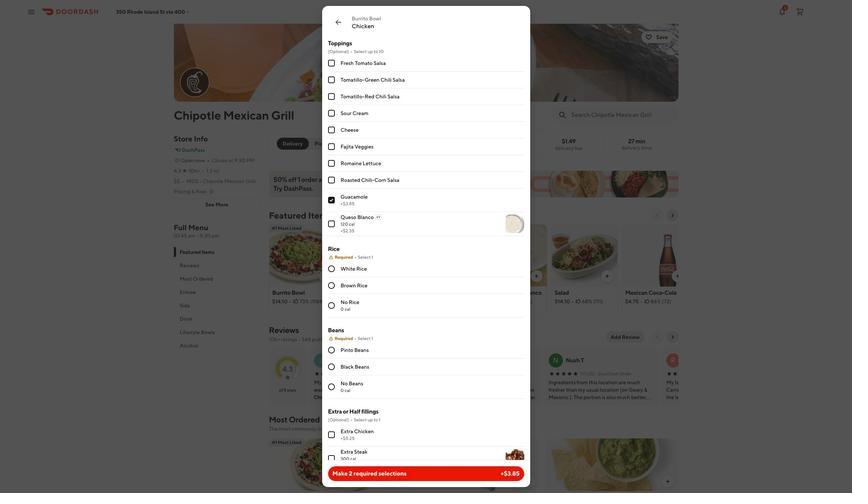 Task type: locate. For each thing, give the bounding box(es) containing it.
heading
[[269, 210, 331, 222]]

0 vertical spatial burrito image
[[340, 224, 406, 287]]

chipotle mexican grill image
[[174, 24, 679, 102], [180, 68, 209, 97]]

1 vertical spatial burrito bowl image
[[269, 439, 401, 492]]

None radio
[[277, 138, 309, 150], [304, 138, 337, 150], [328, 347, 335, 354], [328, 384, 335, 391], [277, 138, 309, 150], [304, 138, 337, 150], [328, 347, 335, 354], [328, 384, 335, 391]]

2 group from the top
[[328, 245, 524, 318]]

add item to cart image for bottommost burrito image
[[527, 479, 533, 485]]

1 group from the top
[[328, 39, 524, 236]]

None radio
[[328, 266, 335, 272], [328, 282, 335, 289], [328, 303, 335, 309], [328, 364, 335, 371], [328, 266, 335, 272], [328, 282, 335, 289], [328, 303, 335, 309], [328, 364, 335, 371]]

burrito bowl image
[[269, 224, 335, 287], [269, 439, 401, 492]]

None checkbox
[[328, 60, 335, 67], [328, 93, 335, 100], [328, 110, 335, 117], [328, 143, 335, 150], [328, 160, 335, 167], [328, 197, 335, 204], [328, 432, 335, 439], [328, 456, 335, 462], [328, 60, 335, 67], [328, 93, 335, 100], [328, 110, 335, 117], [328, 143, 335, 150], [328, 160, 335, 167], [328, 197, 335, 204], [328, 432, 335, 439], [328, 456, 335, 462]]

Item Search search field
[[571, 111, 673, 119]]

burrito image
[[340, 224, 406, 287], [407, 439, 540, 492]]

1 horizontal spatial burrito image
[[407, 439, 540, 492]]

None checkbox
[[328, 77, 335, 83], [328, 127, 335, 133], [328, 177, 335, 184], [328, 221, 335, 227], [328, 77, 335, 83], [328, 127, 335, 133], [328, 177, 335, 184], [328, 221, 335, 227]]

chips & queso blanco image
[[481, 224, 547, 287]]

next button of carousel image
[[670, 213, 676, 219]]

mexican coca-cola image
[[622, 224, 688, 287]]

open menu image
[[27, 7, 36, 16]]

add item to cart image for burrito image to the left
[[392, 274, 398, 280]]

add item to cart image
[[322, 274, 328, 280], [463, 274, 469, 280], [534, 274, 539, 280], [388, 479, 394, 485], [665, 479, 671, 485]]

notification bell image
[[778, 7, 787, 16]]

1 vertical spatial chips & guacamole image
[[546, 439, 679, 492]]

group
[[328, 39, 524, 236], [328, 245, 524, 318], [328, 327, 524, 399], [328, 408, 524, 494]]

salad image
[[552, 224, 618, 287]]

chips & guacamole image
[[411, 224, 476, 287], [546, 439, 679, 492]]

4 group from the top
[[328, 408, 524, 494]]

add item to cart image
[[392, 274, 398, 280], [604, 274, 610, 280], [675, 274, 681, 280], [527, 479, 533, 485]]

add item to cart image for "salad" image
[[604, 274, 610, 280]]

queso blanco image
[[506, 215, 524, 233]]

dialog
[[322, 6, 530, 494]]

0 vertical spatial chips & guacamole image
[[411, 224, 476, 287]]



Task type: describe. For each thing, give the bounding box(es) containing it.
next image
[[670, 335, 676, 340]]

1 horizontal spatial chips & guacamole image
[[546, 439, 679, 492]]

previous button of carousel image
[[655, 213, 661, 219]]

0 horizontal spatial chips & guacamole image
[[411, 224, 476, 287]]

0 horizontal spatial burrito image
[[340, 224, 406, 287]]

back image
[[334, 18, 343, 27]]

add item to cart image for mexican coca-cola image
[[675, 274, 681, 280]]

order methods option group
[[277, 138, 337, 150]]

previous image
[[655, 335, 661, 340]]

0 items, open order cart image
[[796, 7, 805, 16]]

0 vertical spatial burrito bowl image
[[269, 224, 335, 287]]

extra steak image
[[506, 450, 524, 468]]

1 vertical spatial burrito image
[[407, 439, 540, 492]]

3 group from the top
[[328, 327, 524, 399]]



Task type: vqa. For each thing, say whether or not it's contained in the screenshot.
Open Menu Image
yes



